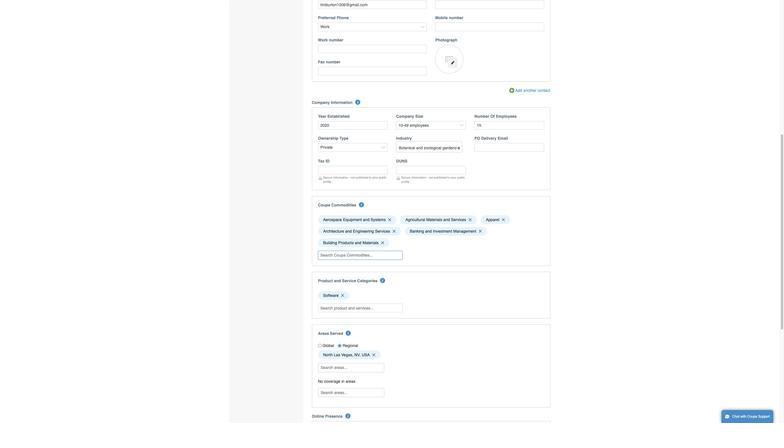 Task type: describe. For each thing, give the bounding box(es) containing it.
fax number
[[318, 60, 341, 64]]

company size
[[397, 114, 424, 119]]

and inside option
[[426, 229, 432, 234]]

information up established
[[331, 100, 353, 105]]

profile for tax id
[[323, 180, 331, 183]]

additional information image for coupa commodities
[[359, 202, 364, 207]]

vegas,
[[342, 353, 354, 357]]

photograph
[[436, 38, 458, 42]]

chat with coupa support button
[[722, 410, 774, 423]]

company information
[[312, 100, 353, 105]]

company for company information
[[312, 100, 330, 105]]

areas
[[318, 331, 329, 336]]

mobile number
[[436, 16, 464, 20]]

categories
[[358, 279, 378, 283]]

Number Of Employees text field
[[475, 121, 545, 130]]

banking and investment management
[[410, 229, 477, 234]]

chat
[[733, 415, 740, 419]]

agricultural materials and services option
[[401, 216, 477, 224]]

systems
[[371, 218, 386, 222]]

number for work number
[[329, 38, 344, 42]]

served
[[330, 331, 344, 336]]

presence
[[325, 414, 343, 419]]

banking and investment management option
[[405, 227, 487, 236]]

product
[[318, 279, 333, 283]]

established
[[328, 114, 350, 119]]

software
[[323, 293, 339, 298]]

number for mobile number
[[449, 16, 464, 20]]

apparel option
[[481, 216, 511, 224]]

engineering
[[353, 229, 374, 234]]

products
[[339, 241, 354, 245]]

company for company size
[[397, 114, 415, 119]]

Role text field
[[436, 1, 545, 9]]

aerospace
[[323, 218, 342, 222]]

employees
[[496, 114, 517, 119]]

published for duns
[[434, 176, 447, 179]]

north las vegas, nv, usa option
[[318, 351, 381, 359]]

ownership
[[318, 136, 339, 141]]

no
[[318, 379, 323, 384]]

PO Delivery Email text field
[[475, 143, 545, 152]]

your for duns
[[451, 176, 457, 179]]

1 search areas... text field from the top
[[319, 364, 384, 372]]

banking
[[410, 229, 425, 234]]

in
[[342, 379, 345, 384]]

usa
[[362, 353, 370, 357]]

photograph image
[[436, 45, 464, 74]]

coupa inside button
[[748, 415, 758, 419]]

north
[[323, 353, 333, 357]]

number
[[475, 114, 490, 119]]

tax
[[318, 159, 325, 163]]

not for duns
[[429, 176, 433, 179]]

number of employees
[[475, 114, 517, 119]]

Work number text field
[[318, 45, 427, 53]]

size
[[416, 114, 424, 119]]

change image image
[[451, 61, 455, 65]]

apparel
[[486, 218, 500, 222]]

secure information - not published to your public profile for duns
[[402, 176, 465, 183]]

architecture and engineering services option
[[318, 227, 401, 236]]

equipment
[[343, 218, 362, 222]]

coverage
[[324, 379, 341, 384]]

contact
[[538, 88, 551, 93]]

services for architecture and engineering services
[[375, 229, 391, 234]]

and up engineering
[[363, 218, 370, 222]]

Fax number text field
[[318, 67, 427, 76]]

public for tax id
[[379, 176, 387, 179]]

Industry text field
[[397, 144, 462, 152]]

0 horizontal spatial coupa
[[318, 203, 331, 207]]

coupa commodities
[[318, 203, 357, 207]]

po delivery email
[[475, 136, 509, 141]]

areas
[[346, 379, 356, 384]]

support
[[759, 415, 771, 419]]

DUNS text field
[[397, 166, 466, 175]]

north las vegas, nv, usa
[[323, 353, 370, 357]]

2 search areas... text field from the top
[[319, 389, 384, 397]]

industry
[[397, 136, 412, 141]]

building
[[323, 241, 337, 245]]

commodities
[[332, 203, 357, 207]]



Task type: locate. For each thing, give the bounding box(es) containing it.
software option
[[318, 291, 350, 300]]

secure down duns
[[402, 176, 411, 179]]

not down duns text box
[[429, 176, 433, 179]]

selected list box
[[316, 214, 547, 249], [316, 290, 547, 301]]

additional information image for company information
[[355, 100, 361, 105]]

secure for duns
[[402, 176, 411, 179]]

to down duns text box
[[448, 176, 450, 179]]

2 - from the left
[[427, 176, 428, 179]]

published for tax id
[[356, 176, 369, 179]]

1 public from the left
[[379, 176, 387, 179]]

1 published from the left
[[356, 176, 369, 179]]

no coverage in areas
[[318, 379, 356, 384]]

2 to from the left
[[448, 176, 450, 179]]

Year Established text field
[[318, 121, 388, 130]]

None text field
[[318, 1, 427, 9]]

selected list box for coupa commodities
[[316, 214, 547, 249]]

information down tax id text box
[[334, 176, 348, 179]]

additional information image for product and service categories
[[381, 278, 386, 283]]

0 horizontal spatial services
[[375, 229, 391, 234]]

materials inside option
[[427, 218, 443, 222]]

regional
[[343, 344, 359, 348]]

2 published from the left
[[434, 176, 447, 179]]

product and service categories
[[318, 279, 378, 283]]

and left the service
[[334, 279, 341, 283]]

materials down engineering
[[363, 241, 379, 245]]

selected list box for product and service categories
[[316, 290, 547, 301]]

another
[[524, 88, 537, 93]]

services up management
[[451, 218, 467, 222]]

number
[[449, 16, 464, 20], [329, 38, 344, 42], [326, 60, 341, 64]]

information for tax id
[[334, 176, 348, 179]]

and
[[363, 218, 370, 222], [444, 218, 450, 222], [346, 229, 352, 234], [426, 229, 432, 234], [355, 241, 362, 245], [334, 279, 341, 283]]

additional information image right served
[[346, 331, 351, 336]]

information
[[331, 100, 353, 105], [334, 176, 348, 179], [412, 176, 427, 179]]

0 horizontal spatial to
[[369, 176, 372, 179]]

services down systems
[[375, 229, 391, 234]]

2 profile from the left
[[402, 180, 410, 183]]

1 horizontal spatial company
[[397, 114, 415, 119]]

1 horizontal spatial materials
[[427, 218, 443, 222]]

secure for tax id
[[323, 176, 333, 179]]

1 profile from the left
[[323, 180, 331, 183]]

1 horizontal spatial -
[[427, 176, 428, 179]]

- for tax id
[[349, 176, 350, 179]]

your down tax id text box
[[373, 176, 378, 179]]

2 selected list box from the top
[[316, 290, 547, 301]]

with
[[741, 415, 747, 419]]

1 horizontal spatial to
[[448, 176, 450, 179]]

not
[[351, 176, 355, 179], [429, 176, 433, 179]]

Mobile number text field
[[436, 23, 545, 31]]

coupa right with
[[748, 415, 758, 419]]

your
[[373, 176, 378, 179], [451, 176, 457, 179]]

architecture
[[323, 229, 344, 234]]

1 horizontal spatial coupa
[[748, 415, 758, 419]]

selected areas list box
[[316, 349, 547, 361]]

1 vertical spatial materials
[[363, 241, 379, 245]]

services
[[451, 218, 467, 222], [375, 229, 391, 234]]

add another contact button
[[510, 88, 551, 94]]

to for duns
[[448, 176, 450, 179]]

published
[[356, 176, 369, 179], [434, 176, 447, 179]]

None radio
[[318, 344, 322, 348], [338, 344, 342, 348], [318, 344, 322, 348], [338, 344, 342, 348]]

1 vertical spatial company
[[397, 114, 415, 119]]

-
[[349, 176, 350, 179], [427, 176, 428, 179]]

1 horizontal spatial public
[[458, 176, 465, 179]]

your for tax id
[[373, 176, 378, 179]]

and inside "option"
[[355, 241, 362, 245]]

0 horizontal spatial secure information - not published to your public profile
[[323, 176, 387, 183]]

1 vertical spatial selected list box
[[316, 290, 547, 301]]

additional information image right presence at the left of the page
[[346, 414, 351, 419]]

las
[[334, 353, 341, 357]]

year established
[[318, 114, 350, 119]]

search areas... text field down areas
[[319, 389, 384, 397]]

add
[[516, 88, 523, 93]]

type
[[340, 136, 349, 141]]

to for tax id
[[369, 176, 372, 179]]

1 horizontal spatial services
[[451, 218, 467, 222]]

profile down id
[[323, 180, 331, 183]]

number right mobile
[[449, 16, 464, 20]]

duns
[[397, 159, 408, 163]]

0 vertical spatial services
[[451, 218, 467, 222]]

agricultural materials and services
[[406, 218, 467, 222]]

2 public from the left
[[458, 176, 465, 179]]

additional information image
[[355, 100, 361, 105], [359, 202, 364, 207], [381, 278, 386, 283], [346, 331, 351, 336], [346, 414, 351, 419]]

number right fax
[[326, 60, 341, 64]]

selected list box containing software
[[316, 290, 547, 301]]

0 horizontal spatial profile
[[323, 180, 331, 183]]

- down tax id text box
[[349, 176, 350, 179]]

work number
[[318, 38, 344, 42]]

company
[[312, 100, 330, 105], [397, 114, 415, 119]]

1 horizontal spatial not
[[429, 176, 433, 179]]

- down duns text box
[[427, 176, 428, 179]]

1 your from the left
[[373, 176, 378, 179]]

1 horizontal spatial your
[[451, 176, 457, 179]]

delivery
[[482, 136, 497, 141]]

secure
[[323, 176, 333, 179], [402, 176, 411, 179]]

areas served
[[318, 331, 344, 336]]

published down tax id text box
[[356, 176, 369, 179]]

Search Coupa Commodities... field
[[318, 251, 403, 260]]

tax id
[[318, 159, 330, 163]]

po
[[475, 136, 481, 141]]

2 not from the left
[[429, 176, 433, 179]]

0 vertical spatial selected list box
[[316, 214, 547, 249]]

1 horizontal spatial secure information - not published to your public profile
[[402, 176, 465, 183]]

published down duns text box
[[434, 176, 447, 179]]

secure information - not published to your public profile for tax id
[[323, 176, 387, 183]]

company left size
[[397, 114, 415, 119]]

not down tax id text box
[[351, 176, 355, 179]]

0 vertical spatial company
[[312, 100, 330, 105]]

0 horizontal spatial -
[[349, 176, 350, 179]]

secure information - not published to your public profile down duns text box
[[402, 176, 465, 183]]

agricultural
[[406, 218, 426, 222]]

1 selected list box from the top
[[316, 214, 547, 249]]

investment
[[433, 229, 453, 234]]

0 vertical spatial coupa
[[318, 203, 331, 207]]

public
[[379, 176, 387, 179], [458, 176, 465, 179]]

profile for duns
[[402, 180, 410, 183]]

mobile
[[436, 16, 448, 20]]

information for duns
[[412, 176, 427, 179]]

1 horizontal spatial secure
[[402, 176, 411, 179]]

secure down id
[[323, 176, 333, 179]]

nv,
[[355, 353, 361, 357]]

and down architecture and engineering services option
[[355, 241, 362, 245]]

1 horizontal spatial profile
[[402, 180, 410, 183]]

year
[[318, 114, 327, 119]]

and right banking
[[426, 229, 432, 234]]

1 vertical spatial search areas... text field
[[319, 389, 384, 397]]

management
[[454, 229, 477, 234]]

0 horizontal spatial company
[[312, 100, 330, 105]]

add another contact
[[516, 88, 551, 93]]

coupa
[[318, 203, 331, 207], [748, 415, 758, 419]]

1 to from the left
[[369, 176, 372, 179]]

Search areas... text field
[[319, 364, 384, 372], [319, 389, 384, 397]]

aerospace equipment and systems option
[[318, 216, 397, 224]]

materials inside "option"
[[363, 241, 379, 245]]

0 horizontal spatial published
[[356, 176, 369, 179]]

search areas... text field down north las vegas, nv, usa "option"
[[319, 364, 384, 372]]

global
[[323, 344, 334, 348]]

additional information image for online presence
[[346, 414, 351, 419]]

architecture and engineering services
[[323, 229, 391, 234]]

1 vertical spatial coupa
[[748, 415, 758, 419]]

company up year
[[312, 100, 330, 105]]

1 horizontal spatial published
[[434, 176, 447, 179]]

work
[[318, 38, 328, 42]]

2 secure information - not published to your public profile from the left
[[402, 176, 465, 183]]

additional information image up year established text box
[[355, 100, 361, 105]]

to down tax id text box
[[369, 176, 372, 179]]

chat with coupa support
[[733, 415, 771, 419]]

1 secure information - not published to your public profile from the left
[[323, 176, 387, 183]]

public for duns
[[458, 176, 465, 179]]

1 - from the left
[[349, 176, 350, 179]]

0 horizontal spatial not
[[351, 176, 355, 179]]

aerospace equipment and systems
[[323, 218, 386, 222]]

and up building products and materials
[[346, 229, 352, 234]]

your down duns text box
[[451, 176, 457, 179]]

fax
[[318, 60, 325, 64]]

online
[[312, 414, 324, 419]]

1 not from the left
[[351, 176, 355, 179]]

0 horizontal spatial your
[[373, 176, 378, 179]]

online presence
[[312, 414, 343, 419]]

profile down duns
[[402, 180, 410, 183]]

not for tax id
[[351, 176, 355, 179]]

building products and materials option
[[318, 239, 390, 247]]

Search product and services... field
[[318, 304, 403, 312]]

preferred phone
[[318, 16, 349, 20]]

0 horizontal spatial public
[[379, 176, 387, 179]]

number right work
[[329, 38, 344, 42]]

secure information - not published to your public profile
[[323, 176, 387, 183], [402, 176, 465, 183]]

and up banking and investment management option
[[444, 218, 450, 222]]

email
[[498, 136, 509, 141]]

- for duns
[[427, 176, 428, 179]]

2 vertical spatial number
[[326, 60, 341, 64]]

phone
[[337, 16, 349, 20]]

preferred
[[318, 16, 336, 20]]

materials up investment
[[427, 218, 443, 222]]

building products and materials
[[323, 241, 379, 245]]

0 vertical spatial number
[[449, 16, 464, 20]]

Tax ID text field
[[318, 166, 388, 175]]

number for fax number
[[326, 60, 341, 64]]

profile
[[323, 180, 331, 183], [402, 180, 410, 183]]

0 horizontal spatial materials
[[363, 241, 379, 245]]

1 vertical spatial number
[[329, 38, 344, 42]]

ownership type
[[318, 136, 349, 141]]

of
[[491, 114, 495, 119]]

additional information image for areas served
[[346, 331, 351, 336]]

0 horizontal spatial secure
[[323, 176, 333, 179]]

additional information image right categories
[[381, 278, 386, 283]]

additional information image up aerospace equipment and systems option
[[359, 202, 364, 207]]

1 secure from the left
[[323, 176, 333, 179]]

1 vertical spatial services
[[375, 229, 391, 234]]

coupa up aerospace
[[318, 203, 331, 207]]

2 your from the left
[[451, 176, 457, 179]]

0 vertical spatial materials
[[427, 218, 443, 222]]

information down duns text box
[[412, 176, 427, 179]]

services for agricultural materials and services
[[451, 218, 467, 222]]

0 vertical spatial search areas... text field
[[319, 364, 384, 372]]

service
[[342, 279, 356, 283]]

2 secure from the left
[[402, 176, 411, 179]]

id
[[326, 159, 330, 163]]

to
[[369, 176, 372, 179], [448, 176, 450, 179]]

selected list box containing aerospace equipment and systems
[[316, 214, 547, 249]]

secure information - not published to your public profile down tax id text box
[[323, 176, 387, 183]]



Task type: vqa. For each thing, say whether or not it's contained in the screenshot.
the towards at the left
no



